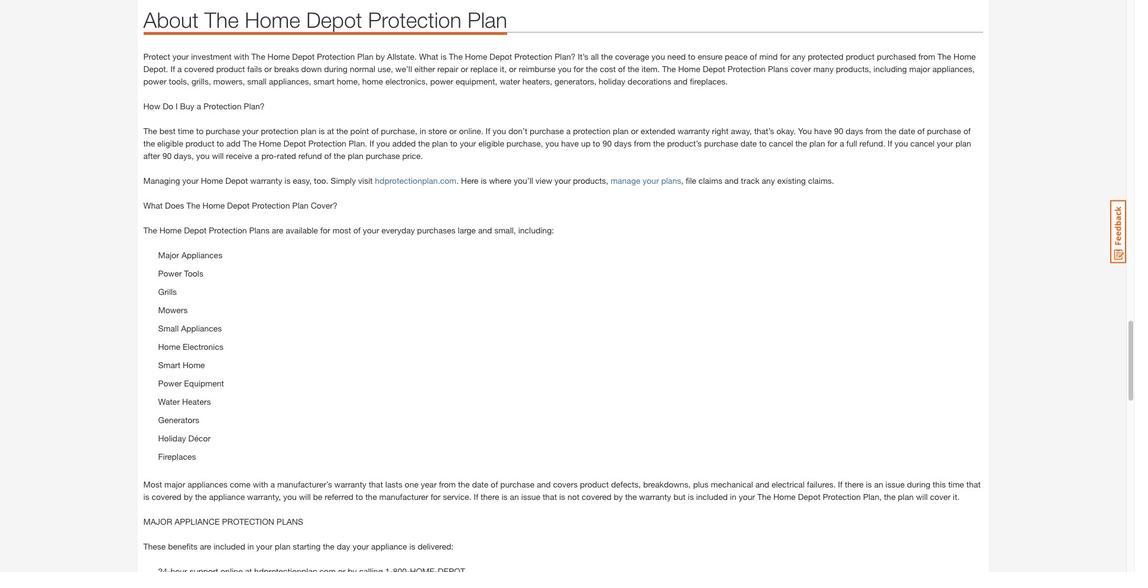 Task type: vqa. For each thing, say whether or not it's contained in the screenshot.
Too.
yes



Task type: locate. For each thing, give the bounding box(es) containing it.
referred
[[325, 492, 353, 502]]

too.
[[314, 176, 328, 186]]

major down purchased
[[909, 64, 930, 74]]

1 horizontal spatial in
[[420, 126, 426, 136]]

with up fails
[[234, 51, 249, 61]]

1 vertical spatial cover
[[930, 492, 951, 502]]

home electronics
[[158, 342, 223, 352]]

water
[[158, 397, 180, 407]]

in down mechanical
[[730, 492, 737, 502]]

for left full
[[828, 138, 838, 148]]

1 horizontal spatial plan
[[357, 51, 374, 61]]

2 horizontal spatial covered
[[582, 492, 612, 502]]

1 vertical spatial plan?
[[244, 101, 265, 111]]

1 horizontal spatial plan?
[[555, 51, 576, 61]]

home inside "the best time to purchase your protection plan is at the point of purchase, in store or online. if you don't purchase a protection plan or extended warranty right away, that's okay. you have 90 days from the date of purchase of the eligible product to add the home depot protection plan. if you added the plan to your eligible purchase, you have up to 90 days from the product's purchase date to cancel the plan for a full refund. if you cancel your plan after 90 days, you will receive a pro-rated refund of the plan purchase price."
[[259, 138, 281, 148]]

how
[[143, 101, 160, 111]]

0 horizontal spatial protection
[[261, 126, 298, 136]]

store
[[428, 126, 447, 136]]

receive
[[226, 151, 252, 161]]

1 vertical spatial plans
[[249, 225, 270, 235]]

purchase inside most major appliances come with a manufacturer's warranty that lasts one year from the date of purchase and covers product defects, breakdowns, plus mechanical and electrical failures. if there is an issue during this time that is covered by the appliance warranty, you will be referred to the manufacturer for service. if there is an issue that is not covered by the warranty but is included in your the home depot protection plan, the plan will cover it.
[[500, 479, 535, 490]]

90 right after
[[162, 151, 172, 161]]

to up .
[[450, 138, 458, 148]]

issue left this
[[886, 479, 905, 490]]

in inside most major appliances come with a manufacturer's warranty that lasts one year from the date of purchase and covers product defects, breakdowns, plus mechanical and electrical failures. if there is an issue during this time that is covered by the appliance warranty, you will be referred to the manufacturer for service. if there is an issue that is not covered by the warranty but is included in your the home depot protection plan, the plan will cover it.
[[730, 492, 737, 502]]

plan left "cover?"
[[292, 200, 309, 210]]

0 vertical spatial are
[[272, 225, 283, 235]]

2 horizontal spatial date
[[899, 126, 915, 136]]

manage your plans link
[[611, 176, 681, 186]]

2 vertical spatial 90
[[162, 151, 172, 161]]

1 horizontal spatial purchase,
[[507, 138, 543, 148]]

this
[[933, 479, 946, 490]]

product's
[[667, 138, 702, 148]]

0 vertical spatial plan?
[[555, 51, 576, 61]]

appliances up electronics
[[181, 323, 222, 333]]

time inside "the best time to purchase your protection plan is at the point of purchase, in store or online. if you don't purchase a protection plan or extended warranty right away, that's okay. you have 90 days from the date of purchase of the eligible product to add the home depot protection plan. if you added the plan to your eligible purchase, you have up to 90 days from the product's purchase date to cancel the plan for a full refund. if you cancel your plan after 90 days, you will receive a pro-rated refund of the plan purchase price."
[[178, 126, 194, 136]]

what inside protect your investment with the home depot protection plan by allstate. what is the home depot protection plan? it's all the coverage you need to ensure peace of mind for any protected product purchased from the home depot. if a covered product fails or breaks down during normal use, we'll either repair or replace it, or reimburse you for the cost of the item. the home depot protection plans cover many products, including major appliances, power tools, grills, mowers, small appliances, smart home, home electronics, power equipment, water heaters, generators, holiday decorations and fireplaces.
[[419, 51, 438, 61]]

lasts
[[385, 479, 402, 490]]

failures.
[[807, 479, 836, 490]]

2 vertical spatial plan
[[292, 200, 309, 210]]

1 horizontal spatial protection
[[573, 126, 611, 136]]

major right most
[[164, 479, 185, 490]]

service.
[[443, 492, 471, 502]]

if right plan.
[[370, 138, 374, 148]]

1 horizontal spatial major
[[909, 64, 930, 74]]

1 vertical spatial appliances
[[181, 323, 222, 333]]

by down defects,
[[614, 492, 623, 502]]

1 vertical spatial 90
[[603, 138, 612, 148]]

holiday
[[599, 76, 625, 86]]

and left electrical
[[755, 479, 769, 490]]

including:
[[518, 225, 554, 235]]

from inside protect your investment with the home depot protection plan by allstate. what is the home depot protection plan? it's all the coverage you need to ensure peace of mind for any protected product purchased from the home depot. if a covered product fails or breaks down during normal use, we'll either repair or replace it, or reimburse you for the cost of the item. the home depot protection plans cover many products, including major appliances, power tools, grills, mowers, small appliances, smart home, home electronics, power equipment, water heaters, generators, holiday decorations and fireplaces.
[[918, 51, 935, 61]]

covers
[[553, 479, 578, 490]]

plan.
[[349, 138, 367, 148]]

electronics
[[183, 342, 223, 352]]

a up warranty,
[[270, 479, 275, 490]]

1 vertical spatial power
[[158, 378, 182, 388]]

from up service. in the left of the page
[[439, 479, 456, 490]]

or
[[264, 64, 272, 74], [461, 64, 468, 74], [509, 64, 517, 74], [449, 126, 457, 136], [631, 126, 638, 136]]

you left added
[[376, 138, 390, 148]]

0 vertical spatial in
[[420, 126, 426, 136]]

any
[[792, 51, 806, 61], [762, 176, 775, 186]]

equipment,
[[456, 76, 497, 86]]

to right referred
[[356, 492, 363, 502]]

0 horizontal spatial products,
[[573, 176, 608, 186]]

the up after
[[143, 138, 155, 148]]

what left does
[[143, 200, 163, 210]]

included down major appliance protection plans
[[214, 542, 245, 552]]

days right up
[[614, 138, 632, 148]]

major
[[158, 250, 179, 260]]

1 power from the left
[[143, 76, 167, 86]]

1 vertical spatial in
[[730, 492, 737, 502]]

purchase,
[[381, 126, 417, 136], [507, 138, 543, 148]]

a right buy
[[197, 101, 201, 111]]

time inside most major appliances come with a manufacturer's warranty that lasts one year from the date of purchase and covers product defects, breakdowns, plus mechanical and electrical failures. if there is an issue during this time that is covered by the appliance warranty, you will be referred to the manufacturer for service. if there is an issue that is not covered by the warranty but is included in your the home depot protection plan, the plan will cover it.
[[948, 479, 964, 490]]

protection down at
[[308, 138, 346, 148]]

0 vertical spatial plan
[[468, 7, 507, 33]]

depot inside "the best time to purchase your protection plan is at the point of purchase, in store or online. if you don't purchase a protection plan or extended warranty right away, that's okay. you have 90 days from the date of purchase of the eligible product to add the home depot protection plan. if you added the plan to your eligible purchase, you have up to 90 days from the product's purchase date to cancel the plan for a full refund. if you cancel your plan after 90 days, you will receive a pro-rated refund of the plan purchase price."
[[284, 138, 306, 148]]

if up 'tools,' on the top left
[[171, 64, 175, 74]]

1 vertical spatial date
[[741, 138, 757, 148]]

in left store
[[420, 126, 426, 136]]

covered inside protect your investment with the home depot protection plan by allstate. what is the home depot protection plan? it's all the coverage you need to ensure peace of mind for any protected product purchased from the home depot. if a covered product fails or breaks down during normal use, we'll either repair or replace it, or reimburse you for the cost of the item. the home depot protection plans cover many products, including major appliances, power tools, grills, mowers, small appliances, smart home, home electronics, power equipment, water heaters, generators, holiday decorations and fireplaces.
[[184, 64, 214, 74]]

0 vertical spatial appliance
[[209, 492, 245, 502]]

is down most
[[143, 492, 149, 502]]

plan?
[[555, 51, 576, 61], [244, 101, 265, 111]]

is up plan,
[[866, 479, 872, 490]]

1 vertical spatial purchase,
[[507, 138, 543, 148]]

breakdowns,
[[643, 479, 691, 490]]

0 horizontal spatial cancel
[[769, 138, 793, 148]]

appliances up the tools
[[181, 250, 222, 260]]

1 horizontal spatial there
[[845, 479, 864, 490]]

of inside most major appliances come with a manufacturer's warranty that lasts one year from the date of purchase and covers product defects, breakdowns, plus mechanical and electrical failures. if there is an issue during this time that is covered by the appliance warranty, you will be referred to the manufacturer for service. if there is an issue that is not covered by the warranty but is included in your the home depot protection plan, the plan will cover it.
[[491, 479, 498, 490]]

to
[[688, 51, 695, 61], [196, 126, 203, 136], [217, 138, 224, 148], [450, 138, 458, 148], [593, 138, 600, 148], [759, 138, 767, 148], [356, 492, 363, 502]]

power for power tools
[[158, 268, 182, 278]]

0 horizontal spatial what
[[143, 200, 163, 210]]

1 vertical spatial have
[[561, 138, 579, 148]]

plans down mind
[[768, 64, 788, 74]]

small appliances
[[158, 323, 222, 333]]

eligible down online.
[[478, 138, 504, 148]]

purchase, down don't
[[507, 138, 543, 148]]

covered down most
[[152, 492, 181, 502]]

0 horizontal spatial plan
[[292, 200, 309, 210]]

2 protection from the left
[[573, 126, 611, 136]]

power for power equipment
[[158, 378, 182, 388]]

appliance down come on the left bottom
[[209, 492, 245, 502]]

1 horizontal spatial covered
[[184, 64, 214, 74]]

plan? inside protect your investment with the home depot protection plan by allstate. what is the home depot protection plan? it's all the coverage you need to ensure peace of mind for any protected product purchased from the home depot. if a covered product fails or breaks down during normal use, we'll either repair or replace it, or reimburse you for the cost of the item. the home depot protection plans cover many products, including major appliances, power tools, grills, mowers, small appliances, smart home, home electronics, power equipment, water heaters, generators, holiday decorations and fireplaces.
[[555, 51, 576, 61]]

0 horizontal spatial cover
[[791, 64, 811, 74]]

1 vertical spatial included
[[214, 542, 245, 552]]

1 vertical spatial major
[[164, 479, 185, 490]]

1 horizontal spatial 90
[[603, 138, 612, 148]]

an up plan,
[[874, 479, 883, 490]]

0 vertical spatial an
[[874, 479, 883, 490]]

0 vertical spatial issue
[[886, 479, 905, 490]]

depot
[[306, 7, 362, 33], [292, 51, 315, 61], [490, 51, 512, 61], [703, 64, 725, 74], [284, 138, 306, 148], [225, 176, 248, 186], [227, 200, 250, 210], [184, 225, 207, 235], [798, 492, 821, 502]]

you right days,
[[196, 151, 210, 161]]

investment
[[191, 51, 232, 61]]

2 cancel from the left
[[910, 138, 935, 148]]

normal
[[350, 64, 375, 74]]

manufacturer
[[379, 492, 428, 502]]

days up full
[[846, 126, 863, 136]]

protection inside most major appliances come with a manufacturer's warranty that lasts one year from the date of purchase and covers product defects, breakdowns, plus mechanical and electrical failures. if there is an issue during this time that is covered by the appliance warranty, you will be referred to the manufacturer for service. if there is an issue that is not covered by the warranty but is included in your the home depot protection plan, the plan will cover it.
[[823, 492, 861, 502]]

point
[[350, 126, 369, 136]]

protection down failures.
[[823, 492, 861, 502]]

cover inside protect your investment with the home depot protection plan by allstate. what is the home depot protection plan? it's all the coverage you need to ensure peace of mind for any protected product purchased from the home depot. if a covered product fails or breaks down during normal use, we'll either repair or replace it, or reimburse you for the cost of the item. the home depot protection plans cover many products, including major appliances, power tools, grills, mowers, small appliances, smart home, home electronics, power equipment, water heaters, generators, holiday decorations and fireplaces.
[[791, 64, 811, 74]]

purchased
[[877, 51, 916, 61]]

0 horizontal spatial will
[[212, 151, 224, 161]]

to right 'need'
[[688, 51, 695, 61]]

0 horizontal spatial appliances,
[[269, 76, 311, 86]]

the up refund. in the right of the page
[[885, 126, 897, 136]]

from up refund. in the right of the page
[[866, 126, 883, 136]]

including
[[874, 64, 907, 74]]

0 horizontal spatial plan?
[[244, 101, 265, 111]]

to inside most major appliances come with a manufacturer's warranty that lasts one year from the date of purchase and covers product defects, breakdowns, plus mechanical and electrical failures. if there is an issue during this time that is covered by the appliance warranty, you will be referred to the manufacturer for service. if there is an issue that is not covered by the warranty but is included in your the home depot protection plan, the plan will cover it.
[[356, 492, 363, 502]]

hdprotectionplan.com link
[[375, 176, 456, 186]]

but
[[674, 492, 686, 502]]

1 horizontal spatial time
[[948, 479, 964, 490]]

0 horizontal spatial an
[[510, 492, 519, 502]]

it,
[[500, 64, 507, 74]]

heaters
[[182, 397, 211, 407]]

major inside most major appliances come with a manufacturer's warranty that lasts one year from the date of purchase and covers product defects, breakdowns, plus mechanical and electrical failures. if there is an issue during this time that is covered by the appliance warranty, you will be referred to the manufacturer for service. if there is an issue that is not covered by the warranty but is included in your the home depot protection plan, the plan will cover it.
[[164, 479, 185, 490]]

is up repair
[[441, 51, 447, 61]]

2 appliances from the top
[[181, 323, 222, 333]]

appliances,
[[933, 64, 975, 74], [269, 76, 311, 86]]

0 horizontal spatial there
[[481, 492, 499, 502]]

plans
[[768, 64, 788, 74], [249, 225, 270, 235]]

manage
[[611, 176, 640, 186]]

1 horizontal spatial during
[[907, 479, 931, 490]]

a inside most major appliances come with a manufacturer's warranty that lasts one year from the date of purchase and covers product defects, breakdowns, plus mechanical and electrical failures. if there is an issue during this time that is covered by the appliance warranty, you will be referred to the manufacturer for service. if there is an issue that is not covered by the warranty but is included in your the home depot protection plan, the plan will cover it.
[[270, 479, 275, 490]]

0 horizontal spatial have
[[561, 138, 579, 148]]

power down repair
[[430, 76, 453, 86]]

manufacturer's
[[277, 479, 332, 490]]

0 horizontal spatial time
[[178, 126, 194, 136]]

0 horizontal spatial included
[[214, 542, 245, 552]]

0 horizontal spatial major
[[164, 479, 185, 490]]

in down protection
[[247, 542, 254, 552]]

0 vertical spatial cover
[[791, 64, 811, 74]]

0 vertical spatial appliances,
[[933, 64, 975, 74]]

1 vertical spatial what
[[143, 200, 163, 210]]

0 horizontal spatial in
[[247, 542, 254, 552]]

an right service. in the left of the page
[[510, 492, 519, 502]]

power
[[143, 76, 167, 86], [430, 76, 453, 86]]

0 vertical spatial major
[[909, 64, 930, 74]]

products, left "manage"
[[573, 176, 608, 186]]

will left receive
[[212, 151, 224, 161]]

1 vertical spatial with
[[253, 479, 268, 490]]

0 vertical spatial days
[[846, 126, 863, 136]]

there
[[845, 479, 864, 490], [481, 492, 499, 502]]

small
[[158, 323, 179, 333]]

existing
[[777, 176, 806, 186]]

0 horizontal spatial appliance
[[209, 492, 245, 502]]

1 vertical spatial plan
[[357, 51, 374, 61]]

your inside protect your investment with the home depot protection plan by allstate. what is the home depot protection plan? it's all the coverage you need to ensure peace of mind for any protected product purchased from the home depot. if a covered product fails or breaks down during normal use, we'll either repair or replace it, or reimburse you for the cost of the item. the home depot protection plans cover many products, including major appliances, power tools, grills, mowers, small appliances, smart home, home electronics, power equipment, water heaters, generators, holiday decorations and fireplaces.
[[173, 51, 189, 61]]

protection up "allstate."
[[368, 7, 462, 33]]

is
[[441, 51, 447, 61], [319, 126, 325, 136], [285, 176, 291, 186], [481, 176, 487, 186], [866, 479, 872, 490], [143, 492, 149, 502], [502, 492, 508, 502], [559, 492, 565, 502], [688, 492, 694, 502], [409, 542, 415, 552]]

0 vertical spatial power
[[158, 268, 182, 278]]

product right covers
[[580, 479, 609, 490]]

these
[[143, 542, 166, 552]]

have right you
[[814, 126, 832, 136]]

2 power from the top
[[158, 378, 182, 388]]

power down major
[[158, 268, 182, 278]]

the down defects,
[[625, 492, 637, 502]]

0 horizontal spatial days
[[614, 138, 632, 148]]

1 vertical spatial any
[[762, 176, 775, 186]]

0 vertical spatial 90
[[834, 126, 843, 136]]

1 horizontal spatial plans
[[768, 64, 788, 74]]

1 horizontal spatial power
[[430, 76, 453, 86]]

are right benefits
[[200, 542, 211, 552]]

1 horizontal spatial will
[[299, 492, 311, 502]]

cancel right refund. in the right of the page
[[910, 138, 935, 148]]

warranty
[[678, 126, 710, 136], [250, 176, 282, 186], [334, 479, 366, 490], [639, 492, 671, 502]]

a up 'tools,' on the top left
[[177, 64, 182, 74]]

you
[[652, 51, 665, 61], [558, 64, 571, 74], [493, 126, 506, 136], [376, 138, 390, 148], [545, 138, 559, 148], [895, 138, 908, 148], [196, 151, 210, 161], [283, 492, 297, 502]]

to left add
[[217, 138, 224, 148]]

protection down mowers,
[[203, 101, 241, 111]]

1 power from the top
[[158, 268, 182, 278]]

a
[[177, 64, 182, 74], [197, 101, 201, 111], [566, 126, 571, 136], [840, 138, 844, 148], [255, 151, 259, 161], [270, 479, 275, 490]]

a left pro-
[[255, 151, 259, 161]]

0 vertical spatial during
[[324, 64, 348, 74]]

major appliance protection plans
[[143, 517, 303, 527]]

0 horizontal spatial with
[[234, 51, 249, 61]]

if right online.
[[486, 126, 490, 136]]

pro-
[[261, 151, 277, 161]]

1 horizontal spatial what
[[419, 51, 438, 61]]

at
[[327, 126, 334, 136]]

2 horizontal spatial plan
[[468, 7, 507, 33]]

is left easy, on the left top
[[285, 176, 291, 186]]

1 horizontal spatial that
[[543, 492, 557, 502]]

warranty inside "the best time to purchase your protection plan is at the point of purchase, in store or online. if you don't purchase a protection plan or extended warranty right away, that's okay. you have 90 days from the date of purchase of the eligible product to add the home depot protection plan. if you added the plan to your eligible purchase, you have up to 90 days from the product's purchase date to cancel the plan for a full refund. if you cancel your plan after 90 days, you will receive a pro-rated refund of the plan purchase price."
[[678, 126, 710, 136]]

cancel
[[769, 138, 793, 148], [910, 138, 935, 148]]

will left it. at the bottom right of the page
[[916, 492, 928, 502]]

you left don't
[[493, 126, 506, 136]]

to right up
[[593, 138, 600, 148]]

need
[[667, 51, 686, 61]]

home
[[362, 76, 383, 86]]

0 horizontal spatial during
[[324, 64, 348, 74]]

2 eligible from the left
[[478, 138, 504, 148]]

the inside most major appliances come with a manufacturer's warranty that lasts one year from the date of purchase and covers product defects, breakdowns, plus mechanical and electrical failures. if there is an issue during this time that is covered by the appliance warranty, you will be referred to the manufacturer for service. if there is an issue that is not covered by the warranty but is included in your the home depot protection plan, the plan will cover it.
[[757, 492, 771, 502]]

appliances
[[181, 250, 222, 260], [181, 323, 222, 333]]

is left delivered: on the left of the page
[[409, 542, 415, 552]]

0 horizontal spatial 90
[[162, 151, 172, 161]]

the best time to purchase your protection plan is at the point of purchase, in store or online. if you don't purchase a protection plan or extended warranty right away, that's okay. you have 90 days from the date of purchase of the eligible product to add the home depot protection plan. if you added the plan to your eligible purchase, you have up to 90 days from the product's purchase date to cancel the plan for a full refund. if you cancel your plan after 90 days, you will receive a pro-rated refund of the plan purchase price.
[[143, 126, 971, 161]]

1 horizontal spatial any
[[792, 51, 806, 61]]

breaks
[[274, 64, 299, 74]]

0 vertical spatial have
[[814, 126, 832, 136]]

your
[[173, 51, 189, 61], [242, 126, 259, 136], [460, 138, 476, 148], [937, 138, 953, 148], [182, 176, 199, 186], [555, 176, 571, 186], [643, 176, 659, 186], [363, 225, 379, 235], [739, 492, 755, 502], [256, 542, 272, 552], [353, 542, 369, 552]]

is inside "the best time to purchase your protection plan is at the point of purchase, in store or online. if you don't purchase a protection plan or extended warranty right away, that's okay. you have 90 days from the date of purchase of the eligible product to add the home depot protection plan. if you added the plan to your eligible purchase, you have up to 90 days from the product's purchase date to cancel the plan for a full refund. if you cancel your plan after 90 days, you will receive a pro-rated refund of the plan purchase price."
[[319, 126, 325, 136]]

managing
[[143, 176, 180, 186]]

for down year
[[431, 492, 441, 502]]

eligible
[[157, 138, 183, 148], [478, 138, 504, 148]]

eligible down best
[[157, 138, 183, 148]]

and
[[674, 76, 688, 86], [725, 176, 739, 186], [478, 225, 492, 235], [537, 479, 551, 490], [755, 479, 769, 490]]

by up use,
[[376, 51, 385, 61]]

1 vertical spatial time
[[948, 479, 964, 490]]

cost
[[600, 64, 616, 74]]

1 appliances from the top
[[181, 250, 222, 260]]

protection inside "the best time to purchase your protection plan is at the point of purchase, in store or online. if you don't purchase a protection plan or extended warranty right away, that's okay. you have 90 days from the date of purchase of the eligible product to add the home depot protection plan. if you added the plan to your eligible purchase, you have up to 90 days from the product's purchase date to cancel the plan for a full refund. if you cancel your plan after 90 days, you will receive a pro-rated refund of the plan purchase price."
[[308, 138, 346, 148]]

1 vertical spatial issue
[[521, 492, 540, 502]]

1 vertical spatial during
[[907, 479, 931, 490]]

any right track in the right top of the page
[[762, 176, 775, 186]]

it's
[[578, 51, 588, 61]]

plan inside protect your investment with the home depot protection plan by allstate. what is the home depot protection plan? it's all the coverage you need to ensure peace of mind for any protected product purchased from the home depot. if a covered product fails or breaks down during normal use, we'll either repair or replace it, or reimburse you for the cost of the item. the home depot protection plans cover many products, including major appliances, power tools, grills, mowers, small appliances, smart home, home electronics, power equipment, water heaters, generators, holiday decorations and fireplaces.
[[357, 51, 374, 61]]

plans down what does the home depot protection plan cover?
[[249, 225, 270, 235]]

during inside most major appliances come with a manufacturer's warranty that lasts one year from the date of purchase and covers product defects, breakdowns, plus mechanical and electrical failures. if there is an issue during this time that is covered by the appliance warranty, you will be referred to the manufacturer for service. if there is an issue that is not covered by the warranty but is included in your the home depot protection plan, the plan will cover it.
[[907, 479, 931, 490]]

90
[[834, 126, 843, 136], [603, 138, 612, 148], [162, 151, 172, 161]]

during left this
[[907, 479, 931, 490]]

0 horizontal spatial are
[[200, 542, 211, 552]]

warranty,
[[247, 492, 281, 502]]

0 vertical spatial products,
[[836, 64, 871, 74]]

in inside "the best time to purchase your protection plan is at the point of purchase, in store or online. if you don't purchase a protection plan or extended warranty right away, that's okay. you have 90 days from the date of purchase of the eligible product to add the home depot protection plan. if you added the plan to your eligible purchase, you have up to 90 days from the product's purchase date to cancel the plan for a full refund. if you cancel your plan after 90 days, you will receive a pro-rated refund of the plan purchase price."
[[420, 126, 426, 136]]

right
[[712, 126, 729, 136]]

90 right you
[[834, 126, 843, 136]]

days
[[846, 126, 863, 136], [614, 138, 632, 148]]

product up days,
[[186, 138, 214, 148]]

0 vertical spatial with
[[234, 51, 249, 61]]

plan up replace
[[468, 7, 507, 33]]

the down appliances
[[195, 492, 207, 502]]

the up service. in the left of the page
[[458, 479, 470, 490]]

the right referred
[[365, 492, 377, 502]]

there up plan,
[[845, 479, 864, 490]]

the left the day at the bottom left of page
[[323, 542, 335, 552]]

with inside protect your investment with the home depot protection plan by allstate. what is the home depot protection plan? it's all the coverage you need to ensure peace of mind for any protected product purchased from the home depot. if a covered product fails or breaks down during normal use, we'll either repair or replace it, or reimburse you for the cost of the item. the home depot protection plans cover many products, including major appliances, power tools, grills, mowers, small appliances, smart home, home electronics, power equipment, water heaters, generators, holiday decorations and fireplaces.
[[234, 51, 249, 61]]

0 vertical spatial what
[[419, 51, 438, 61]]

0 vertical spatial time
[[178, 126, 194, 136]]

0 horizontal spatial issue
[[521, 492, 540, 502]]

2 vertical spatial date
[[472, 479, 489, 490]]

1 horizontal spatial appliance
[[371, 542, 407, 552]]

1 horizontal spatial products,
[[836, 64, 871, 74]]

0 horizontal spatial date
[[472, 479, 489, 490]]

1 horizontal spatial cancel
[[910, 138, 935, 148]]

appliance right the day at the bottom left of page
[[371, 542, 407, 552]]

protect your investment with the home depot protection plan by allstate. what is the home depot protection plan? it's all the coverage you need to ensure peace of mind for any protected product purchased from the home depot. if a covered product fails or breaks down during normal use, we'll either repair or replace it, or reimburse you for the cost of the item. the home depot protection plans cover many products, including major appliances, power tools, grills, mowers, small appliances, smart home, home electronics, power equipment, water heaters, generators, holiday decorations and fireplaces.
[[143, 51, 976, 86]]

small,
[[494, 225, 516, 235]]

is left at
[[319, 126, 325, 136]]

the right plan,
[[884, 492, 896, 502]]

1 vertical spatial appliances,
[[269, 76, 311, 86]]

will down manufacturer's
[[299, 492, 311, 502]]

if inside protect your investment with the home depot protection plan by allstate. what is the home depot protection plan? it's all the coverage you need to ensure peace of mind for any protected product purchased from the home depot. if a covered product fails or breaks down during normal use, we'll either repair or replace it, or reimburse you for the cost of the item. the home depot protection plans cover many products, including major appliances, power tools, grills, mowers, small appliances, smart home, home electronics, power equipment, water heaters, generators, holiday decorations and fireplaces.
[[171, 64, 175, 74]]

peace
[[725, 51, 748, 61]]



Task type: describe. For each thing, give the bounding box(es) containing it.
smart
[[158, 360, 180, 370]]

appliances for small appliances
[[181, 323, 222, 333]]

the up price.
[[418, 138, 430, 148]]

you inside most major appliances come with a manufacturer's warranty that lasts one year from the date of purchase and covers product defects, breakdowns, plus mechanical and electrical failures. if there is an issue during this time that is covered by the appliance warranty, you will be referred to the manufacturer for service. if there is an issue that is not covered by the warranty but is included in your the home depot protection plan, the plan will cover it.
[[283, 492, 297, 502]]

for inside "the best time to purchase your protection plan is at the point of purchase, in store or online. if you don't purchase a protection plan or extended warranty right away, that's okay. you have 90 days from the date of purchase of the eligible product to add the home depot protection plan. if you added the plan to your eligible purchase, you have up to 90 days from the product's purchase date to cancel the plan for a full refund. if you cancel your plan after 90 days, you will receive a pro-rated refund of the plan purchase price."
[[828, 138, 838, 148]]

during inside protect your investment with the home depot protection plan by allstate. what is the home depot protection plan? it's all the coverage you need to ensure peace of mind for any protected product purchased from the home depot. if a covered product fails or breaks down during normal use, we'll either repair or replace it, or reimburse you for the cost of the item. the home depot protection plans cover many products, including major appliances, power tools, grills, mowers, small appliances, smart home, home electronics, power equipment, water heaters, generators, holiday decorations and fireplaces.
[[324, 64, 348, 74]]

you up generators,
[[558, 64, 571, 74]]

for left most
[[320, 225, 330, 235]]

claims.
[[808, 176, 834, 186]]

the down all
[[586, 64, 598, 74]]

or left the 'extended'
[[631, 126, 638, 136]]

plans
[[661, 176, 681, 186]]

protection up down
[[317, 51, 355, 61]]

,
[[681, 176, 684, 186]]

generators
[[158, 415, 199, 425]]

mowers
[[158, 305, 188, 315]]

price.
[[402, 151, 423, 161]]

0 vertical spatial purchase,
[[381, 126, 417, 136]]

not
[[568, 492, 580, 502]]

if right refund. in the right of the page
[[888, 138, 892, 148]]

with inside most major appliances come with a manufacturer's warranty that lasts one year from the date of purchase and covers product defects, breakdowns, plus mechanical and electrical failures. if there is an issue during this time that is covered by the appliance warranty, you will be referred to the manufacturer for service. if there is an issue that is not covered by the warranty but is included in your the home depot protection plan, the plan will cover it.
[[253, 479, 268, 490]]

year
[[421, 479, 437, 490]]

power equipment
[[158, 378, 224, 388]]

date inside most major appliances come with a manufacturer's warranty that lasts one year from the date of purchase and covers product defects, breakdowns, plus mechanical and electrical failures. if there is an issue during this time that is covered by the appliance warranty, you will be referred to the manufacturer for service. if there is an issue that is not covered by the warranty but is included in your the home depot protection plan, the plan will cover it.
[[472, 479, 489, 490]]

2 horizontal spatial by
[[614, 492, 623, 502]]

hdprotectionplan.com
[[375, 176, 456, 186]]

you left up
[[545, 138, 559, 148]]

do
[[163, 101, 173, 111]]

allstate.
[[387, 51, 417, 61]]

repair
[[437, 64, 458, 74]]

product up mowers,
[[216, 64, 245, 74]]

refund
[[298, 151, 322, 161]]

will inside "the best time to purchase your protection plan is at the point of purchase, in store or online. if you don't purchase a protection plan or extended warranty right away, that's okay. you have 90 days from the date of purchase of the eligible product to add the home depot protection plan. if you added the plan to your eligible purchase, you have up to 90 days from the product's purchase date to cancel the plan for a full refund. if you cancel your plan after 90 days, you will receive a pro-rated refund of the plan purchase price."
[[212, 151, 224, 161]]

0 vertical spatial there
[[845, 479, 864, 490]]

purchases
[[417, 225, 456, 235]]

warranty down pro-
[[250, 176, 282, 186]]

the down the 'extended'
[[653, 138, 665, 148]]

if right service. in the left of the page
[[474, 492, 478, 502]]

how do i buy a protection plan?
[[143, 101, 267, 111]]

fails
[[247, 64, 262, 74]]

product inside most major appliances come with a manufacturer's warranty that lasts one year from the date of purchase and covers product defects, breakdowns, plus mechanical and electrical failures. if there is an issue during this time that is covered by the appliance warranty, you will be referred to the manufacturer for service. if there is an issue that is not covered by the warranty but is included in your the home depot protection plan, the plan will cover it.
[[580, 479, 609, 490]]

is right but
[[688, 492, 694, 502]]

generators,
[[555, 76, 597, 86]]

is right here
[[481, 176, 487, 186]]

is left not
[[559, 492, 565, 502]]

1 vertical spatial appliance
[[371, 542, 407, 552]]

0 horizontal spatial covered
[[152, 492, 181, 502]]

water
[[500, 76, 520, 86]]

for right mind
[[780, 51, 790, 61]]

home,
[[337, 76, 360, 86]]

a down generators,
[[566, 126, 571, 136]]

by inside protect your investment with the home depot protection plan by allstate. what is the home depot protection plan? it's all the coverage you need to ensure peace of mind for any protected product purchased from the home depot. if a covered product fails or breaks down during normal use, we'll either repair or replace it, or reimburse you for the cost of the item. the home depot protection plans cover many products, including major appliances, power tools, grills, mowers, small appliances, smart home, home electronics, power equipment, water heaters, generators, holiday decorations and fireplaces.
[[376, 51, 385, 61]]

after
[[143, 151, 160, 161]]

or right fails
[[264, 64, 272, 74]]

protection
[[222, 517, 274, 527]]

most
[[143, 479, 162, 490]]

we'll
[[395, 64, 412, 74]]

the right at
[[336, 126, 348, 136]]

protection up reimburse
[[514, 51, 552, 61]]

power tools
[[158, 268, 203, 278]]

a left full
[[840, 138, 844, 148]]

a inside protect your investment with the home depot protection plan by allstate. what is the home depot protection plan? it's all the coverage you need to ensure peace of mind for any protected product purchased from the home depot. if a covered product fails or breaks down during normal use, we'll either repair or replace it, or reimburse you for the cost of the item. the home depot protection plans cover many products, including major appliances, power tools, grills, mowers, small appliances, smart home, home electronics, power equipment, water heaters, generators, holiday decorations and fireplaces.
[[177, 64, 182, 74]]

full
[[847, 138, 857, 148]]

warranty down breakdowns,
[[639, 492, 671, 502]]

cover inside most major appliances come with a manufacturer's warranty that lasts one year from the date of purchase and covers product defects, breakdowns, plus mechanical and electrical failures. if there is an issue during this time that is covered by the appliance warranty, you will be referred to the manufacturer for service. if there is an issue that is not covered by the warranty but is included in your the home depot protection plan, the plan will cover it.
[[930, 492, 951, 502]]

mowers,
[[213, 76, 245, 86]]

day
[[337, 542, 350, 552]]

plan inside most major appliances come with a manufacturer's warranty that lasts one year from the date of purchase and covers product defects, breakdowns, plus mechanical and electrical failures. if there is an issue during this time that is covered by the appliance warranty, you will be referred to the manufacturer for service. if there is an issue that is not covered by the warranty but is included in your the home depot protection plan, the plan will cover it.
[[898, 492, 914, 502]]

added
[[392, 138, 416, 148]]

online.
[[459, 126, 483, 136]]

for inside most major appliances come with a manufacturer's warranty that lasts one year from the date of purchase and covers product defects, breakdowns, plus mechanical and electrical failures. if there is an issue during this time that is covered by the appliance warranty, you will be referred to the manufacturer for service. if there is an issue that is not covered by the warranty but is included in your the home depot protection plan, the plan will cover it.
[[431, 492, 441, 502]]

coverage
[[615, 51, 649, 61]]

and inside protect your investment with the home depot protection plan by allstate. what is the home depot protection plan? it's all the coverage you need to ensure peace of mind for any protected product purchased from the home depot. if a covered product fails or breaks down during normal use, we'll either repair or replace it, or reimburse you for the cost of the item. the home depot protection plans cover many products, including major appliances, power tools, grills, mowers, small appliances, smart home, home electronics, power equipment, water heaters, generators, holiday decorations and fireplaces.
[[674, 76, 688, 86]]

simply
[[331, 176, 356, 186]]

most
[[333, 225, 351, 235]]

what does the home depot protection plan cover?
[[143, 200, 340, 210]]

for up generators,
[[574, 64, 584, 74]]

you up item.
[[652, 51, 665, 61]]

products, inside protect your investment with the home depot protection plan by allstate. what is the home depot protection plan? it's all the coverage you need to ensure peace of mind for any protected product purchased from the home depot. if a covered product fails or breaks down during normal use, we'll either repair or replace it, or reimburse you for the cost of the item. the home depot protection plans cover many products, including major appliances, power tools, grills, mowers, small appliances, smart home, home electronics, power equipment, water heaters, generators, holiday decorations and fireplaces.
[[836, 64, 871, 74]]

the down the coverage
[[628, 64, 639, 74]]

is right service. in the left of the page
[[502, 492, 508, 502]]

fireplaces.
[[690, 76, 728, 86]]

appliances for major appliances
[[181, 250, 222, 260]]

product up including
[[846, 51, 875, 61]]

i
[[176, 101, 178, 111]]

holiday
[[158, 433, 186, 443]]

1 eligible from the left
[[157, 138, 183, 148]]

1 horizontal spatial have
[[814, 126, 832, 136]]

protection down what does the home depot protection plan cover?
[[209, 225, 247, 235]]

claims
[[699, 176, 722, 186]]

it.
[[953, 492, 960, 502]]

everyday
[[381, 225, 415, 235]]

add
[[226, 138, 241, 148]]

file
[[686, 176, 696, 186]]

to down how do i buy a protection plan?
[[196, 126, 203, 136]]

1 vertical spatial there
[[481, 492, 499, 502]]

use,
[[378, 64, 393, 74]]

buy
[[180, 101, 194, 111]]

you
[[798, 126, 812, 136]]

your inside most major appliances come with a manufacturer's warranty that lasts one year from the date of purchase and covers product defects, breakdowns, plus mechanical and electrical failures. if there is an issue during this time that is covered by the appliance warranty, you will be referred to the manufacturer for service. if there is an issue that is not covered by the warranty but is included in your the home depot protection plan, the plan will cover it.
[[739, 492, 755, 502]]

replace
[[471, 64, 498, 74]]

smart home
[[158, 360, 205, 370]]

product inside "the best time to purchase your protection plan is at the point of purchase, in store or online. if you don't purchase a protection plan or extended warranty right away, that's okay. you have 90 days from the date of purchase of the eligible product to add the home depot protection plan. if you added the plan to your eligible purchase, you have up to 90 days from the product's purchase date to cancel the plan for a full refund. if you cancel your plan after 90 days, you will receive a pro-rated refund of the plan purchase price."
[[186, 138, 214, 148]]

1 vertical spatial days
[[614, 138, 632, 148]]

1 cancel from the left
[[769, 138, 793, 148]]

or right store
[[449, 126, 457, 136]]

electronics,
[[385, 76, 428, 86]]

either
[[414, 64, 435, 74]]

benefits
[[168, 542, 198, 552]]

0 horizontal spatial that
[[369, 479, 383, 490]]

item.
[[642, 64, 660, 74]]

2 power from the left
[[430, 76, 453, 86]]

or right repair
[[461, 64, 468, 74]]

1 horizontal spatial date
[[741, 138, 757, 148]]

0 horizontal spatial by
[[184, 492, 193, 502]]

2 horizontal spatial that
[[967, 479, 981, 490]]

any inside protect your investment with the home depot protection plan by allstate. what is the home depot protection plan? it's all the coverage you need to ensure peace of mind for any protected product purchased from the home depot. if a covered product fails or breaks down during normal use, we'll either repair or replace it, or reimburse you for the cost of the item. the home depot protection plans cover many products, including major appliances, power tools, grills, mowers, small appliances, smart home, home electronics, power equipment, water heaters, generators, holiday decorations and fireplaces.
[[792, 51, 806, 61]]

from down the 'extended'
[[634, 138, 651, 148]]

delivered:
[[418, 542, 454, 552]]

2 horizontal spatial will
[[916, 492, 928, 502]]

.
[[456, 176, 459, 186]]

away,
[[731, 126, 752, 136]]

feedback link image
[[1110, 200, 1126, 264]]

plans
[[277, 517, 303, 527]]

okay.
[[777, 126, 796, 136]]

appliance inside most major appliances come with a manufacturer's warranty that lasts one year from the date of purchase and covers product defects, breakdowns, plus mechanical and electrical failures. if there is an issue during this time that is covered by the appliance warranty, you will be referred to the manufacturer for service. if there is an issue that is not covered by the warranty but is included in your the home depot protection plan, the plan will cover it.
[[209, 492, 245, 502]]

the right all
[[601, 51, 613, 61]]

or right it,
[[509, 64, 517, 74]]

if right failures.
[[838, 479, 843, 490]]

protection down peace
[[728, 64, 766, 74]]

you'll
[[514, 176, 533, 186]]

is inside protect your investment with the home depot protection plan by allstate. what is the home depot protection plan? it's all the coverage you need to ensure peace of mind for any protected product purchased from the home depot. if a covered product fails or breaks down during normal use, we'll either repair or replace it, or reimburse you for the cost of the item. the home depot protection plans cover many products, including major appliances, power tools, grills, mowers, small appliances, smart home, home electronics, power equipment, water heaters, generators, holiday decorations and fireplaces.
[[441, 51, 447, 61]]

tools,
[[169, 76, 189, 86]]

1 horizontal spatial appliances,
[[933, 64, 975, 74]]

managing your home depot warranty is easy, too. simply visit hdprotectionplan.com . here is where you'll view your products, manage your plans , file claims and track any existing claims.
[[143, 176, 834, 186]]

0 vertical spatial date
[[899, 126, 915, 136]]

view
[[536, 176, 552, 186]]

plans inside protect your investment with the home depot protection plan by allstate. what is the home depot protection plan? it's all the coverage you need to ensure peace of mind for any protected product purchased from the home depot. if a covered product fails or breaks down during normal use, we'll either repair or replace it, or reimburse you for the cost of the item. the home depot protection plans cover many products, including major appliances, power tools, grills, mowers, small appliances, smart home, home electronics, power equipment, water heaters, generators, holiday decorations and fireplaces.
[[768, 64, 788, 74]]

large
[[458, 225, 476, 235]]

0 horizontal spatial any
[[762, 176, 775, 186]]

1 protection from the left
[[261, 126, 298, 136]]

protection up available
[[252, 200, 290, 210]]

included inside most major appliances come with a manufacturer's warranty that lasts one year from the date of purchase and covers product defects, breakdowns, plus mechanical and electrical failures. if there is an issue during this time that is covered by the appliance warranty, you will be referred to the manufacturer for service. if there is an issue that is not covered by the warranty but is included in your the home depot protection plan, the plan will cover it.
[[696, 492, 728, 502]]

depot.
[[143, 64, 168, 74]]

from inside most major appliances come with a manufacturer's warranty that lasts one year from the date of purchase and covers product defects, breakdowns, plus mechanical and electrical failures. if there is an issue during this time that is covered by the appliance warranty, you will be referred to the manufacturer for service. if there is an issue that is not covered by the warranty but is included in your the home depot protection plan, the plan will cover it.
[[439, 479, 456, 490]]

to down that's
[[759, 138, 767, 148]]

and right large
[[478, 225, 492, 235]]

to inside protect your investment with the home depot protection plan by allstate. what is the home depot protection plan? it's all the coverage you need to ensure peace of mind for any protected product purchased from the home depot. if a covered product fails or breaks down during normal use, we'll either repair or replace it, or reimburse you for the cost of the item. the home depot protection plans cover many products, including major appliances, power tools, grills, mowers, small appliances, smart home, home electronics, power equipment, water heaters, generators, holiday decorations and fireplaces.
[[688, 51, 695, 61]]

up
[[581, 138, 591, 148]]

home inside most major appliances come with a manufacturer's warranty that lasts one year from the date of purchase and covers product defects, breakdowns, plus mechanical and electrical failures. if there is an issue during this time that is covered by the appliance warranty, you will be referred to the manufacturer for service. if there is an issue that is not covered by the warranty but is included in your the home depot protection plan, the plan will cover it.
[[773, 492, 796, 502]]

all
[[591, 51, 599, 61]]

down
[[301, 64, 322, 74]]

many
[[814, 64, 834, 74]]

and left covers
[[537, 479, 551, 490]]

warranty up referred
[[334, 479, 366, 490]]

extended
[[641, 126, 675, 136]]

the down you
[[796, 138, 807, 148]]

appliance
[[175, 517, 220, 527]]

track
[[741, 176, 760, 186]]

grills,
[[192, 76, 211, 86]]

depot inside most major appliances come with a manufacturer's warranty that lasts one year from the date of purchase and covers product defects, breakdowns, plus mechanical and electrical failures. if there is an issue during this time that is covered by the appliance warranty, you will be referred to the manufacturer for service. if there is an issue that is not covered by the warranty but is included in your the home depot protection plan, the plan will cover it.
[[798, 492, 821, 502]]

1 vertical spatial are
[[200, 542, 211, 552]]

and left track in the right top of the page
[[725, 176, 739, 186]]

décor
[[188, 433, 211, 443]]

the up simply
[[334, 151, 345, 161]]

you right refund. in the right of the page
[[895, 138, 908, 148]]

where
[[489, 176, 511, 186]]

these benefits are included in your plan starting the day your appliance is delivered:
[[143, 542, 454, 552]]

1 horizontal spatial days
[[846, 126, 863, 136]]

appliances
[[188, 479, 228, 490]]

major inside protect your investment with the home depot protection plan by allstate. what is the home depot protection plan? it's all the coverage you need to ensure peace of mind for any protected product purchased from the home depot. if a covered product fails or breaks down during normal use, we'll either repair or replace it, or reimburse you for the cost of the item. the home depot protection plans cover many products, including major appliances, power tools, grills, mowers, small appliances, smart home, home electronics, power equipment, water heaters, generators, holiday decorations and fireplaces.
[[909, 64, 930, 74]]

best
[[159, 126, 176, 136]]

1 horizontal spatial issue
[[886, 479, 905, 490]]

0 horizontal spatial plans
[[249, 225, 270, 235]]

1 vertical spatial products,
[[573, 176, 608, 186]]

grills
[[158, 287, 177, 297]]

plan,
[[863, 492, 882, 502]]



